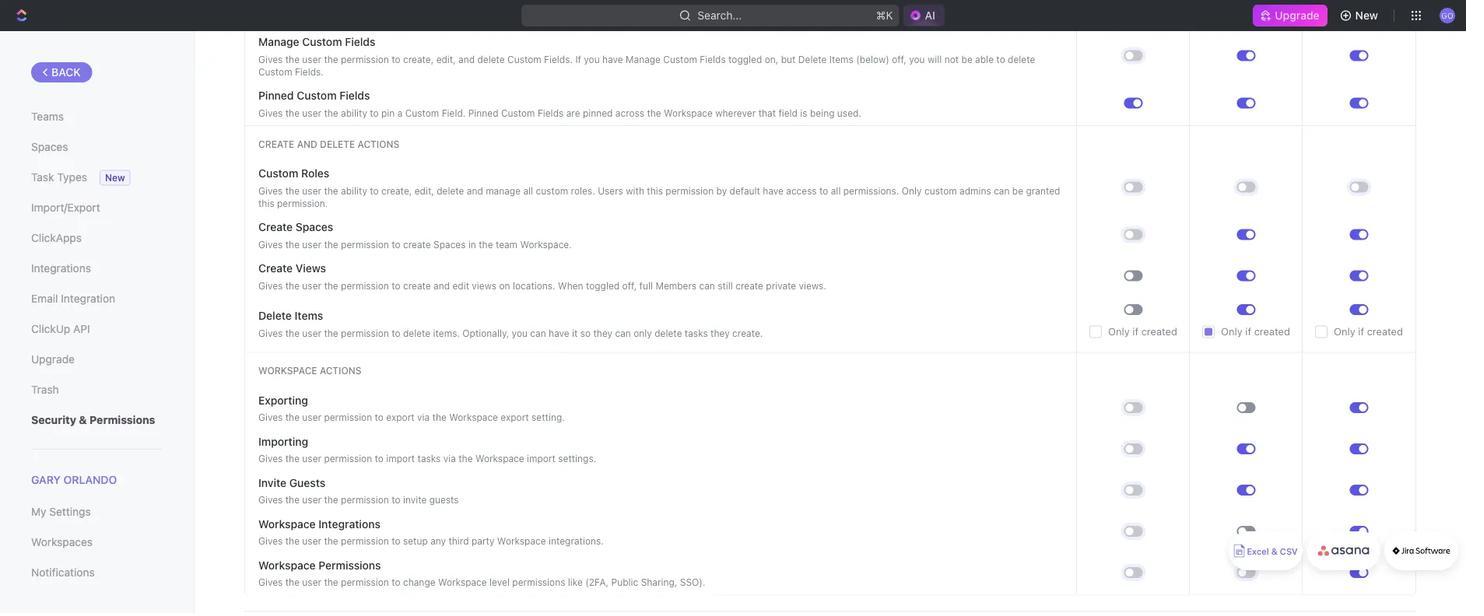 Task type: vqa. For each thing, say whether or not it's contained in the screenshot.


Task type: locate. For each thing, give the bounding box(es) containing it.
clickup api
[[31, 323, 90, 335]]

2 create from the top
[[258, 220, 293, 233]]

you inside 'delete items gives the user the permission to delete items. optionally, you can have it so they can only delete tasks they create.'
[[512, 328, 528, 339]]

actions
[[358, 138, 399, 149], [320, 365, 362, 376]]

user inside create spaces gives the user the permission to create spaces in the team workspace.
[[302, 239, 321, 250]]

across
[[615, 107, 644, 118]]

⌘k
[[876, 9, 893, 22]]

only inside custom roles gives the user the ability to create, edit, delete and manage all custom roles. users with this permission by default have access to all permissions. only custom admins can be granted this permission.
[[902, 185, 922, 196]]

workspace inside exporting gives the user permission to export via the workspace export setting.
[[449, 412, 498, 423]]

roles
[[301, 167, 329, 180]]

used.
[[837, 107, 861, 118]]

custom
[[536, 185, 568, 196], [925, 185, 957, 196]]

the
[[285, 54, 300, 64], [324, 54, 338, 64], [285, 107, 300, 118], [324, 107, 338, 118], [647, 107, 661, 118], [285, 185, 300, 196], [324, 185, 338, 196], [285, 239, 300, 250], [324, 239, 338, 250], [479, 239, 493, 250], [285, 280, 300, 291], [324, 280, 338, 291], [285, 328, 300, 339], [324, 328, 338, 339], [285, 412, 300, 423], [432, 412, 447, 423], [285, 453, 300, 464], [459, 453, 473, 464], [285, 494, 300, 505], [324, 494, 338, 505], [285, 536, 300, 547], [324, 536, 338, 547], [285, 577, 300, 588], [324, 577, 338, 588]]

tasks
[[685, 328, 708, 339], [418, 453, 441, 464]]

teams
[[31, 110, 64, 123]]

1 horizontal spatial only if created
[[1221, 326, 1290, 337]]

pinned
[[258, 89, 294, 102], [468, 107, 498, 118]]

and up roles
[[297, 138, 317, 149]]

fields. up create and delete actions
[[295, 66, 324, 77]]

create
[[258, 138, 294, 149], [258, 220, 293, 233], [258, 262, 293, 275]]

create, inside custom roles gives the user the ability to create, edit, delete and manage all custom roles. users with this permission by default have access to all permissions. only custom admins can be granted this permission.
[[381, 185, 412, 196]]

gives inside workspace integrations gives the user the permission to setup any third party workspace integrations.
[[258, 536, 283, 547]]

permissions down "invite guests gives the user the permission to invite guests"
[[319, 559, 381, 571]]

sharing,
[[641, 577, 677, 588]]

ability left pin
[[341, 107, 367, 118]]

gives inside manage custom fields gives the user the permission to create, edit, and delete custom fields. if you have manage custom fields toggled on, but delete items (below) off, you will not be able to delete custom fields.
[[258, 54, 283, 64]]

1 horizontal spatial toggled
[[728, 54, 762, 64]]

1 vertical spatial off,
[[622, 280, 637, 291]]

0 vertical spatial via
[[417, 412, 430, 423]]

2 created from the left
[[1254, 326, 1290, 337]]

export
[[386, 412, 415, 423], [501, 412, 529, 423]]

permissions inside workspace permissions gives the user the permission to change workspace level permissions like (2fa, public sharing, sso).
[[319, 559, 381, 571]]

items left (below)
[[829, 54, 854, 64]]

all right the manage
[[523, 185, 533, 196]]

6 gives from the top
[[258, 328, 283, 339]]

0 vertical spatial this
[[647, 185, 663, 196]]

2 vertical spatial spaces
[[434, 239, 466, 250]]

0 horizontal spatial off,
[[622, 280, 637, 291]]

2 horizontal spatial delete
[[798, 54, 827, 64]]

integrations down the clickapps
[[31, 262, 91, 275]]

(below)
[[856, 54, 889, 64]]

1 vertical spatial create,
[[381, 185, 412, 196]]

9 gives from the top
[[258, 494, 283, 505]]

1 created from the left
[[1141, 326, 1177, 337]]

1 all from the left
[[523, 185, 533, 196]]

via up guests
[[443, 453, 456, 464]]

import left settings.
[[527, 453, 556, 464]]

0 vertical spatial delete
[[798, 54, 827, 64]]

8 gives from the top
[[258, 453, 283, 464]]

0 horizontal spatial edit,
[[415, 185, 434, 196]]

you right optionally,
[[512, 328, 528, 339]]

1 vertical spatial have
[[763, 185, 784, 196]]

import up invite
[[386, 453, 415, 464]]

integration
[[61, 292, 115, 305]]

0 vertical spatial toggled
[[728, 54, 762, 64]]

be for custom roles
[[1012, 185, 1023, 196]]

10 gives from the top
[[258, 536, 283, 547]]

toggled left on,
[[728, 54, 762, 64]]

&
[[79, 414, 87, 426], [1271, 547, 1278, 557]]

permission
[[341, 54, 389, 64], [666, 185, 714, 196], [341, 239, 389, 250], [341, 280, 389, 291], [341, 328, 389, 339], [324, 412, 372, 423], [324, 453, 372, 464], [341, 494, 389, 505], [341, 536, 389, 547], [341, 577, 389, 588]]

workspace integrations gives the user the permission to setup any third party workspace integrations.
[[258, 517, 604, 547]]

5 user from the top
[[302, 280, 321, 291]]

2 import from the left
[[527, 453, 556, 464]]

and up field.
[[458, 54, 475, 64]]

clickup api link
[[31, 316, 163, 342]]

spaces down permission. on the left
[[296, 220, 333, 233]]

1 horizontal spatial have
[[602, 54, 623, 64]]

can left still on the left top of the page
[[699, 280, 715, 291]]

and left the manage
[[467, 185, 483, 196]]

off, inside manage custom fields gives the user the permission to create, edit, and delete custom fields. if you have manage custom fields toggled on, but delete items (below) off, you will not be able to delete custom fields.
[[892, 54, 907, 64]]

2 user from the top
[[302, 107, 321, 118]]

1 vertical spatial via
[[443, 453, 456, 464]]

0 horizontal spatial tasks
[[418, 453, 441, 464]]

integrations down "invite guests gives the user the permission to invite guests"
[[319, 517, 380, 530]]

upgrade link
[[1253, 5, 1327, 26], [31, 346, 163, 373]]

you
[[584, 54, 600, 64], [909, 54, 925, 64], [512, 328, 528, 339]]

2 vertical spatial have
[[549, 328, 569, 339]]

create right still on the left top of the page
[[736, 280, 763, 291]]

1 vertical spatial be
[[1012, 185, 1023, 196]]

create inside create spaces gives the user the permission to create spaces in the team workspace.
[[403, 239, 431, 250]]

workspace inside "importing gives the user permission to import tasks via the workspace import settings."
[[475, 453, 524, 464]]

0 vertical spatial tasks
[[685, 328, 708, 339]]

off, left full
[[622, 280, 637, 291]]

pinned up create and delete actions
[[258, 89, 294, 102]]

1 vertical spatial edit,
[[415, 185, 434, 196]]

export up "importing gives the user permission to import tasks via the workspace import settings." at the left of the page
[[386, 412, 415, 423]]

upgrade down clickup
[[31, 353, 75, 366]]

1 horizontal spatial all
[[831, 185, 841, 196]]

like
[[568, 577, 583, 588]]

pinned right field.
[[468, 107, 498, 118]]

ability down create and delete actions
[[341, 185, 367, 196]]

0 horizontal spatial if
[[1133, 326, 1139, 337]]

have right if
[[602, 54, 623, 64]]

1 horizontal spatial via
[[443, 453, 456, 464]]

to inside create spaces gives the user the permission to create spaces in the team workspace.
[[392, 239, 400, 250]]

1 gives from the top
[[258, 54, 283, 64]]

1 vertical spatial items
[[295, 309, 323, 322]]

ai button
[[903, 5, 945, 26]]

and inside manage custom fields gives the user the permission to create, edit, and delete custom fields. if you have manage custom fields toggled on, but delete items (below) off, you will not be able to delete custom fields.
[[458, 54, 475, 64]]

delete
[[798, 54, 827, 64], [320, 138, 355, 149], [258, 309, 292, 322]]

this right with
[[647, 185, 663, 196]]

a
[[397, 107, 403, 118]]

0 horizontal spatial toggled
[[586, 280, 620, 291]]

gives inside custom roles gives the user the ability to create, edit, delete and manage all custom roles. users with this permission by default have access to all permissions. only custom admins can be granted this permission.
[[258, 185, 283, 196]]

1 vertical spatial create
[[258, 220, 293, 233]]

5 gives from the top
[[258, 280, 283, 291]]

0 vertical spatial create
[[258, 138, 294, 149]]

edit, inside manage custom fields gives the user the permission to create, edit, and delete custom fields. if you have manage custom fields toggled on, but delete items (below) off, you will not be able to delete custom fields.
[[436, 54, 456, 64]]

to left change
[[392, 577, 400, 588]]

0 vertical spatial ability
[[341, 107, 367, 118]]

import/export
[[31, 201, 100, 214]]

to
[[392, 54, 400, 64], [996, 54, 1005, 64], [370, 107, 379, 118], [370, 185, 379, 196], [819, 185, 828, 196], [392, 239, 400, 250], [392, 280, 400, 291], [392, 328, 400, 339], [375, 412, 384, 423], [375, 453, 384, 464], [392, 494, 400, 505], [392, 536, 400, 547], [392, 577, 400, 588]]

0 vertical spatial permissions
[[90, 414, 155, 426]]

user inside pinned custom fields gives the user the ability to pin a custom field. pinned custom fields are pinned across the workspace wherever that field is being used.
[[302, 107, 321, 118]]

3 create from the top
[[258, 262, 293, 275]]

permissions.
[[843, 185, 899, 196]]

to left the setup at bottom left
[[392, 536, 400, 547]]

my
[[31, 506, 46, 518]]

0 horizontal spatial custom
[[536, 185, 568, 196]]

0 vertical spatial fields.
[[544, 54, 573, 64]]

permission inside create views gives the user the permission to create and edit views on locations. when toggled off, full members can still create private views.
[[341, 280, 389, 291]]

custom left "admins"
[[925, 185, 957, 196]]

to inside 'delete items gives the user the permission to delete items. optionally, you can have it so they can only delete tasks they create.'
[[392, 328, 400, 339]]

access
[[786, 185, 817, 196]]

via up "importing gives the user permission to import tasks via the workspace import settings." at the left of the page
[[417, 412, 430, 423]]

to inside "importing gives the user permission to import tasks via the workspace import settings."
[[375, 453, 384, 464]]

1 horizontal spatial integrations
[[319, 517, 380, 530]]

& for security
[[79, 414, 87, 426]]

delete up the workspace actions
[[258, 309, 292, 322]]

setup
[[403, 536, 428, 547]]

upgrade left new button
[[1275, 9, 1320, 22]]

they right so
[[593, 328, 613, 339]]

any
[[430, 536, 446, 547]]

trash link
[[31, 377, 163, 403]]

to inside workspace permissions gives the user the permission to change workspace level permissions like (2fa, public sharing, sso).
[[392, 577, 400, 588]]

to up create spaces gives the user the permission to create spaces in the team workspace.
[[370, 185, 379, 196]]

public
[[611, 577, 638, 588]]

1 horizontal spatial this
[[647, 185, 663, 196]]

0 horizontal spatial be
[[962, 54, 973, 64]]

upgrade link left new button
[[1253, 5, 1327, 26]]

items inside manage custom fields gives the user the permission to create, edit, and delete custom fields. if you have manage custom fields toggled on, but delete items (below) off, you will not be able to delete custom fields.
[[829, 54, 854, 64]]

be inside manage custom fields gives the user the permission to create, edit, and delete custom fields. if you have manage custom fields toggled on, but delete items (below) off, you will not be able to delete custom fields.
[[962, 54, 973, 64]]

permission inside create spaces gives the user the permission to create spaces in the team workspace.
[[341, 239, 389, 250]]

edit,
[[436, 54, 456, 64], [415, 185, 434, 196]]

0 vertical spatial be
[[962, 54, 973, 64]]

gives inside create spaces gives the user the permission to create spaces in the team workspace.
[[258, 239, 283, 250]]

pinned custom fields gives the user the ability to pin a custom field. pinned custom fields are pinned across the workspace wherever that field is being used.
[[258, 89, 861, 118]]

1 horizontal spatial permissions
[[319, 559, 381, 571]]

1 horizontal spatial upgrade
[[1275, 9, 1320, 22]]

my settings link
[[31, 499, 163, 525]]

9 user from the top
[[302, 494, 321, 505]]

items down views at top
[[295, 309, 323, 322]]

2 ability from the top
[[341, 185, 367, 196]]

1 vertical spatial this
[[258, 198, 274, 208]]

custom
[[302, 35, 342, 48], [507, 54, 541, 64], [663, 54, 697, 64], [258, 66, 292, 77], [297, 89, 337, 102], [405, 107, 439, 118], [501, 107, 535, 118], [258, 167, 298, 180]]

4 user from the top
[[302, 239, 321, 250]]

permission inside exporting gives the user permission to export via the workspace export setting.
[[324, 412, 372, 423]]

2 horizontal spatial have
[[763, 185, 784, 196]]

edit, up field.
[[436, 54, 456, 64]]

ability inside pinned custom fields gives the user the ability to pin a custom field. pinned custom fields are pinned across the workspace wherever that field is being used.
[[341, 107, 367, 118]]

1 vertical spatial &
[[1271, 547, 1278, 557]]

0 horizontal spatial via
[[417, 412, 430, 423]]

is
[[800, 107, 808, 118]]

create up permission. on the left
[[258, 138, 294, 149]]

and inside custom roles gives the user the ability to create, edit, delete and manage all custom roles. users with this permission by default have access to all permissions. only custom admins can be granted this permission.
[[467, 185, 483, 196]]

0 vertical spatial items
[[829, 54, 854, 64]]

1 vertical spatial actions
[[320, 365, 362, 376]]

1 horizontal spatial &
[[1271, 547, 1278, 557]]

to left the items.
[[392, 328, 400, 339]]

spaces down teams on the left top of page
[[31, 140, 68, 153]]

0 vertical spatial off,
[[892, 54, 907, 64]]

only
[[902, 185, 922, 196], [1108, 326, 1130, 337], [1221, 326, 1243, 337], [1334, 326, 1356, 337]]

have left it
[[549, 328, 569, 339]]

toggled right when
[[586, 280, 620, 291]]

0 horizontal spatial upgrade link
[[31, 346, 163, 373]]

create for create views
[[403, 280, 431, 291]]

1 horizontal spatial upgrade link
[[1253, 5, 1327, 26]]

2 if from the left
[[1245, 326, 1252, 337]]

members
[[656, 280, 697, 291]]

(2fa,
[[585, 577, 609, 588]]

only if created
[[1108, 326, 1177, 337], [1221, 326, 1290, 337], [1334, 326, 1403, 337]]

0 vertical spatial integrations
[[31, 262, 91, 275]]

fields.
[[544, 54, 573, 64], [295, 66, 324, 77]]

workspace.
[[520, 239, 572, 250]]

to up "importing gives the user permission to import tasks via the workspace import settings." at the left of the page
[[375, 412, 384, 423]]

if
[[1133, 326, 1139, 337], [1245, 326, 1252, 337], [1358, 326, 1364, 337]]

11 gives from the top
[[258, 577, 283, 588]]

1 ability from the top
[[341, 107, 367, 118]]

0 vertical spatial upgrade
[[1275, 9, 1320, 22]]

have inside custom roles gives the user the ability to create, edit, delete and manage all custom roles. users with this permission by default have access to all permissions. only custom admins can be granted this permission.
[[763, 185, 784, 196]]

& left csv
[[1271, 547, 1278, 557]]

via inside exporting gives the user permission to export via the workspace export setting.
[[417, 412, 430, 423]]

can right "admins"
[[994, 185, 1010, 196]]

1 create from the top
[[258, 138, 294, 149]]

0 horizontal spatial they
[[593, 328, 613, 339]]

1 horizontal spatial import
[[527, 453, 556, 464]]

1 they from the left
[[593, 328, 613, 339]]

0 horizontal spatial created
[[1141, 326, 1177, 337]]

0 vertical spatial create,
[[403, 54, 434, 64]]

you right if
[[584, 54, 600, 64]]

integrations link
[[31, 255, 163, 282]]

views
[[472, 280, 497, 291]]

0 horizontal spatial have
[[549, 328, 569, 339]]

1 vertical spatial delete
[[320, 138, 355, 149]]

optionally,
[[463, 328, 509, 339]]

gary orlando
[[31, 474, 117, 486]]

permissions down trash link
[[90, 414, 155, 426]]

8 user from the top
[[302, 453, 321, 464]]

permission inside custom roles gives the user the ability to create, edit, delete and manage all custom roles. users with this permission by default have access to all permissions. only custom admins can be granted this permission.
[[666, 185, 714, 196]]

to left in
[[392, 239, 400, 250]]

delete inside manage custom fields gives the user the permission to create, edit, and delete custom fields. if you have manage custom fields toggled on, but delete items (below) off, you will not be able to delete custom fields.
[[798, 54, 827, 64]]

be for manage custom fields
[[962, 54, 973, 64]]

0 vertical spatial new
[[1355, 9, 1378, 22]]

0 vertical spatial upgrade link
[[1253, 5, 1327, 26]]

delete inside custom roles gives the user the ability to create, edit, delete and manage all custom roles. users with this permission by default have access to all permissions. only custom admins can be granted this permission.
[[437, 185, 464, 196]]

to right able
[[996, 54, 1005, 64]]

4 gives from the top
[[258, 239, 283, 250]]

3 user from the top
[[302, 185, 321, 196]]

0 horizontal spatial only if created
[[1108, 326, 1177, 337]]

& right security
[[79, 414, 87, 426]]

1 horizontal spatial off,
[[892, 54, 907, 64]]

locations.
[[513, 280, 555, 291]]

& inside excel & csv link
[[1271, 547, 1278, 557]]

create left 'edit'
[[403, 280, 431, 291]]

off, right (below)
[[892, 54, 907, 64]]

all right access
[[831, 185, 841, 196]]

tasks up invite
[[418, 453, 441, 464]]

they left create.
[[711, 328, 730, 339]]

create down permission. on the left
[[258, 220, 293, 233]]

1 horizontal spatial custom
[[925, 185, 957, 196]]

tasks inside 'delete items gives the user the permission to delete items. optionally, you can have it so they can only delete tasks they create.'
[[685, 328, 708, 339]]

to down create spaces gives the user the permission to create spaces in the team workspace.
[[392, 280, 400, 291]]

11 user from the top
[[302, 577, 321, 588]]

0 vertical spatial &
[[79, 414, 87, 426]]

2 horizontal spatial created
[[1367, 326, 1403, 337]]

fields
[[345, 35, 375, 48], [700, 54, 726, 64], [339, 89, 370, 102], [538, 107, 564, 118]]

wherever
[[715, 107, 756, 118]]

0 horizontal spatial import
[[386, 453, 415, 464]]

1 export from the left
[[386, 412, 415, 423]]

1 vertical spatial upgrade link
[[31, 346, 163, 373]]

10 user from the top
[[302, 536, 321, 547]]

create views gives the user the permission to create and edit views on locations. when toggled off, full members can still create private views.
[[258, 262, 826, 291]]

notifications
[[31, 566, 95, 579]]

0 horizontal spatial upgrade
[[31, 353, 75, 366]]

0 horizontal spatial new
[[105, 172, 125, 183]]

2 vertical spatial delete
[[258, 309, 292, 322]]

1 vertical spatial toggled
[[586, 280, 620, 291]]

0 horizontal spatial you
[[512, 328, 528, 339]]

items inside 'delete items gives the user the permission to delete items. optionally, you can have it so they can only delete tasks they create.'
[[295, 309, 323, 322]]

user inside "importing gives the user permission to import tasks via the workspace import settings."
[[302, 453, 321, 464]]

2 gives from the top
[[258, 107, 283, 118]]

can left only on the left bottom
[[615, 328, 631, 339]]

import
[[386, 453, 415, 464], [527, 453, 556, 464]]

be left granted
[[1012, 185, 1023, 196]]

workspaces link
[[31, 529, 163, 556]]

spaces
[[31, 140, 68, 153], [296, 220, 333, 233], [434, 239, 466, 250]]

and left 'edit'
[[434, 280, 450, 291]]

1 import from the left
[[386, 453, 415, 464]]

have left access
[[763, 185, 784, 196]]

permission inside workspace permissions gives the user the permission to change workspace level permissions like (2fa, public sharing, sso).
[[341, 577, 389, 588]]

1 vertical spatial pinned
[[468, 107, 498, 118]]

field.
[[442, 107, 466, 118]]

1 horizontal spatial new
[[1355, 9, 1378, 22]]

user inside workspace integrations gives the user the permission to setup any third party workspace integrations.
[[302, 536, 321, 547]]

csv
[[1280, 547, 1298, 557]]

export left setting.
[[501, 412, 529, 423]]

tasks left create.
[[685, 328, 708, 339]]

0 horizontal spatial permissions
[[90, 414, 155, 426]]

& inside security & permissions link
[[79, 414, 87, 426]]

2 horizontal spatial if
[[1358, 326, 1364, 337]]

task
[[31, 171, 54, 184]]

0 vertical spatial edit,
[[436, 54, 456, 64]]

create, inside manage custom fields gives the user the permission to create, edit, and delete custom fields. if you have manage custom fields toggled on, but delete items (below) off, you will not be able to delete custom fields.
[[403, 54, 434, 64]]

gives inside "invite guests gives the user the permission to invite guests"
[[258, 494, 283, 505]]

this left permission. on the left
[[258, 198, 274, 208]]

1 horizontal spatial created
[[1254, 326, 1290, 337]]

be right not
[[962, 54, 973, 64]]

1 user from the top
[[302, 54, 321, 64]]

users
[[598, 185, 623, 196]]

items.
[[433, 328, 460, 339]]

2 horizontal spatial only if created
[[1334, 326, 1403, 337]]

permission inside 'delete items gives the user the permission to delete items. optionally, you can have it so they can only delete tasks they create.'
[[341, 328, 389, 339]]

0 horizontal spatial delete
[[258, 309, 292, 322]]

6 user from the top
[[302, 328, 321, 339]]

2 vertical spatial create
[[258, 262, 293, 275]]

7 user from the top
[[302, 412, 321, 423]]

to up "invite guests gives the user the permission to invite guests"
[[375, 453, 384, 464]]

1 horizontal spatial tasks
[[685, 328, 708, 339]]

and
[[458, 54, 475, 64], [297, 138, 317, 149], [467, 185, 483, 196], [434, 280, 450, 291]]

create inside create spaces gives the user the permission to create spaces in the team workspace.
[[258, 220, 293, 233]]

custom inside custom roles gives the user the ability to create, edit, delete and manage all custom roles. users with this permission by default have access to all permissions. only custom admins can be granted this permission.
[[258, 167, 298, 180]]

edit, up create spaces gives the user the permission to create spaces in the team workspace.
[[415, 185, 434, 196]]

0 vertical spatial have
[[602, 54, 623, 64]]

1 horizontal spatial you
[[584, 54, 600, 64]]

to left pin
[[370, 107, 379, 118]]

0 horizontal spatial pinned
[[258, 89, 294, 102]]

2 custom from the left
[[925, 185, 957, 196]]

0 horizontal spatial this
[[258, 198, 274, 208]]

back
[[51, 66, 81, 79]]

tasks inside "importing gives the user permission to import tasks via the workspace import settings."
[[418, 453, 441, 464]]

go button
[[1435, 3, 1460, 28]]

manage custom fields gives the user the permission to create, edit, and delete custom fields. if you have manage custom fields toggled on, but delete items (below) off, you will not be able to delete custom fields.
[[258, 35, 1035, 77]]

manage
[[486, 185, 521, 196]]

3 gives from the top
[[258, 185, 283, 196]]

0 horizontal spatial all
[[523, 185, 533, 196]]

0 horizontal spatial items
[[295, 309, 323, 322]]

off,
[[892, 54, 907, 64], [622, 280, 637, 291]]

create left views at top
[[258, 262, 293, 275]]

custom left roles.
[[536, 185, 568, 196]]

1 custom from the left
[[536, 185, 568, 196]]

fields. left if
[[544, 54, 573, 64]]

to inside workspace integrations gives the user the permission to setup any third party workspace integrations.
[[392, 536, 400, 547]]

create
[[403, 239, 431, 250], [403, 280, 431, 291], [736, 280, 763, 291]]

1 if from the left
[[1133, 326, 1139, 337]]

create inside create views gives the user the permission to create and edit views on locations. when toggled off, full members can still create private views.
[[258, 262, 293, 275]]

to left invite
[[392, 494, 400, 505]]

spaces left in
[[434, 239, 466, 250]]

spaces link
[[31, 134, 163, 160]]

excel & csv
[[1247, 547, 1298, 557]]

2 only if created from the left
[[1221, 326, 1290, 337]]

you left 'will'
[[909, 54, 925, 64]]

1 vertical spatial fields.
[[295, 66, 324, 77]]

1 vertical spatial permissions
[[319, 559, 381, 571]]

gives inside create views gives the user the permission to create and edit views on locations. when toggled off, full members can still create private views.
[[258, 280, 283, 291]]

0 horizontal spatial integrations
[[31, 262, 91, 275]]

be inside custom roles gives the user the ability to create, edit, delete and manage all custom roles. users with this permission by default have access to all permissions. only custom admins can be granted this permission.
[[1012, 185, 1023, 196]]

1 horizontal spatial delete
[[320, 138, 355, 149]]

create and delete actions
[[258, 138, 399, 149]]

delete right but
[[798, 54, 827, 64]]

1 horizontal spatial items
[[829, 54, 854, 64]]

create left in
[[403, 239, 431, 250]]

1 horizontal spatial spaces
[[296, 220, 333, 233]]

upgrade link up trash link
[[31, 346, 163, 373]]

security & permissions
[[31, 414, 155, 426]]

delete up roles
[[320, 138, 355, 149]]

0 horizontal spatial manage
[[258, 35, 299, 48]]

delete
[[477, 54, 505, 64], [1008, 54, 1035, 64], [437, 185, 464, 196], [403, 328, 431, 339], [655, 328, 682, 339]]

1 horizontal spatial edit,
[[436, 54, 456, 64]]

7 gives from the top
[[258, 412, 283, 423]]

have inside manage custom fields gives the user the permission to create, edit, and delete custom fields. if you have manage custom fields toggled on, but delete items (below) off, you will not be able to delete custom fields.
[[602, 54, 623, 64]]

1 horizontal spatial pinned
[[468, 107, 498, 118]]



Task type: describe. For each thing, give the bounding box(es) containing it.
invite guests gives the user the permission to invite guests
[[258, 476, 459, 505]]

on,
[[765, 54, 778, 64]]

excel & csv link
[[1229, 532, 1303, 570]]

default
[[730, 185, 760, 196]]

to inside "invite guests gives the user the permission to invite guests"
[[392, 494, 400, 505]]

security
[[31, 414, 76, 426]]

to up a
[[392, 54, 400, 64]]

create spaces gives the user the permission to create spaces in the team workspace.
[[258, 220, 572, 250]]

2 horizontal spatial you
[[909, 54, 925, 64]]

2 horizontal spatial spaces
[[434, 239, 466, 250]]

guests
[[429, 494, 459, 505]]

ability inside custom roles gives the user the ability to create, edit, delete and manage all custom roles. users with this permission by default have access to all permissions. only custom admins can be granted this permission.
[[341, 185, 367, 196]]

1 horizontal spatial fields.
[[544, 54, 573, 64]]

gives inside 'delete items gives the user the permission to delete items. optionally, you can have it so they can only delete tasks they create.'
[[258, 328, 283, 339]]

user inside workspace permissions gives the user the permission to change workspace level permissions like (2fa, public sharing, sso).
[[302, 577, 321, 588]]

pin
[[381, 107, 395, 118]]

custom roles gives the user the ability to create, edit, delete and manage all custom roles. users with this permission by default have access to all permissions. only custom admins can be granted this permission.
[[258, 167, 1060, 208]]

permission inside "importing gives the user permission to import tasks via the workspace import settings."
[[324, 453, 372, 464]]

search...
[[698, 9, 742, 22]]

invite
[[258, 476, 286, 489]]

ai
[[925, 9, 935, 22]]

excel
[[1247, 547, 1269, 557]]

it
[[572, 328, 578, 339]]

go
[[1442, 11, 1454, 20]]

trash
[[31, 383, 59, 396]]

permission inside manage custom fields gives the user the permission to create, edit, and delete custom fields. if you have manage custom fields toggled on, but delete items (below) off, you will not be able to delete custom fields.
[[341, 54, 389, 64]]

2 export from the left
[[501, 412, 529, 423]]

edit
[[452, 280, 469, 291]]

import/export link
[[31, 195, 163, 221]]

on
[[499, 280, 510, 291]]

granted
[[1026, 185, 1060, 196]]

being
[[810, 107, 835, 118]]

user inside create views gives the user the permission to create and edit views on locations. when toggled off, full members can still create private views.
[[302, 280, 321, 291]]

0 vertical spatial pinned
[[258, 89, 294, 102]]

orlando
[[64, 474, 117, 486]]

notifications link
[[31, 560, 163, 586]]

toggled inside manage custom fields gives the user the permission to create, edit, and delete custom fields. if you have manage custom fields toggled on, but delete items (below) off, you will not be able to delete custom fields.
[[728, 54, 762, 64]]

user inside 'delete items gives the user the permission to delete items. optionally, you can have it so they can only delete tasks they create.'
[[302, 328, 321, 339]]

permissions
[[512, 577, 565, 588]]

off, inside create views gives the user the permission to create and edit views on locations. when toggled off, full members can still create private views.
[[622, 280, 637, 291]]

& for excel
[[1271, 547, 1278, 557]]

to inside create views gives the user the permission to create and edit views on locations. when toggled off, full members can still create private views.
[[392, 280, 400, 291]]

user inside manage custom fields gives the user the permission to create, edit, and delete custom fields. if you have manage custom fields toggled on, but delete items (below) off, you will not be able to delete custom fields.
[[302, 54, 321, 64]]

3 created from the left
[[1367, 326, 1403, 337]]

full
[[639, 280, 653, 291]]

can inside custom roles gives the user the ability to create, edit, delete and manage all custom roles. users with this permission by default have access to all permissions. only custom admins can be granted this permission.
[[994, 185, 1010, 196]]

change
[[403, 577, 435, 588]]

to inside exporting gives the user permission to export via the workspace export setting.
[[375, 412, 384, 423]]

edit, inside custom roles gives the user the ability to create, edit, delete and manage all custom roles. users with this permission by default have access to all permissions. only custom admins can be granted this permission.
[[415, 185, 434, 196]]

0 vertical spatial manage
[[258, 35, 299, 48]]

to right access
[[819, 185, 828, 196]]

private
[[766, 280, 796, 291]]

delete items gives the user the permission to delete items. optionally, you can have it so they can only delete tasks they create.
[[258, 309, 763, 339]]

2 they from the left
[[711, 328, 730, 339]]

not
[[945, 54, 959, 64]]

invite
[[403, 494, 427, 505]]

that
[[758, 107, 776, 118]]

gives inside "importing gives the user permission to import tasks via the workspace import settings."
[[258, 453, 283, 464]]

gives inside pinned custom fields gives the user the ability to pin a custom field. pinned custom fields are pinned across the workspace wherever that field is being used.
[[258, 107, 283, 118]]

new inside button
[[1355, 9, 1378, 22]]

email integration
[[31, 292, 115, 305]]

workspace permissions gives the user the permission to change workspace level permissions like (2fa, public sharing, sso).
[[258, 559, 705, 588]]

email
[[31, 292, 58, 305]]

api
[[73, 323, 90, 335]]

security & permissions link
[[31, 407, 163, 433]]

in
[[468, 239, 476, 250]]

0 vertical spatial actions
[[358, 138, 399, 149]]

party
[[472, 536, 495, 547]]

workspace actions
[[258, 365, 362, 376]]

permission.
[[277, 198, 328, 208]]

user inside exporting gives the user permission to export via the workspace export setting.
[[302, 412, 321, 423]]

2 all from the left
[[831, 185, 841, 196]]

user inside "invite guests gives the user the permission to invite guests"
[[302, 494, 321, 505]]

my settings
[[31, 506, 91, 518]]

workspace inside pinned custom fields gives the user the ability to pin a custom field. pinned custom fields are pinned across the workspace wherever that field is being used.
[[664, 107, 713, 118]]

gary
[[31, 474, 61, 486]]

with
[[626, 185, 644, 196]]

have inside 'delete items gives the user the permission to delete items. optionally, you can have it so they can only delete tasks they create.'
[[549, 328, 569, 339]]

permission inside workspace integrations gives the user the permission to setup any third party workspace integrations.
[[341, 536, 389, 547]]

can left it
[[530, 328, 546, 339]]

settings.
[[558, 453, 596, 464]]

level
[[490, 577, 510, 588]]

if
[[575, 54, 581, 64]]

admins
[[960, 185, 991, 196]]

can inside create views gives the user the permission to create and edit views on locations. when toggled off, full members can still create private views.
[[699, 280, 715, 291]]

user inside custom roles gives the user the ability to create, edit, delete and manage all custom roles. users with this permission by default have access to all permissions. only custom admins can be granted this permission.
[[302, 185, 321, 196]]

to inside pinned custom fields gives the user the ability to pin a custom field. pinned custom fields are pinned across the workspace wherever that field is being used.
[[370, 107, 379, 118]]

1 vertical spatial manage
[[626, 54, 661, 64]]

clickapps link
[[31, 225, 163, 251]]

integrations inside workspace integrations gives the user the permission to setup any third party workspace integrations.
[[319, 517, 380, 530]]

create for views
[[258, 262, 293, 275]]

3 if from the left
[[1358, 326, 1364, 337]]

and inside create views gives the user the permission to create and edit views on locations. when toggled off, full members can still create private views.
[[434, 280, 450, 291]]

types
[[57, 171, 87, 184]]

exporting gives the user permission to export via the workspace export setting.
[[258, 394, 565, 423]]

importing gives the user permission to import tasks via the workspace import settings.
[[258, 435, 596, 464]]

delete inside 'delete items gives the user the permission to delete items. optionally, you can have it so they can only delete tasks they create.'
[[258, 309, 292, 322]]

create for spaces
[[258, 220, 293, 233]]

0 horizontal spatial fields.
[[295, 66, 324, 77]]

roles.
[[571, 185, 595, 196]]

workspaces
[[31, 536, 93, 549]]

permission inside "invite guests gives the user the permission to invite guests"
[[341, 494, 389, 505]]

gives inside exporting gives the user permission to export via the workspace export setting.
[[258, 412, 283, 423]]

views.
[[799, 280, 826, 291]]

will
[[928, 54, 942, 64]]

create for and
[[258, 138, 294, 149]]

but
[[781, 54, 796, 64]]

1 only if created from the left
[[1108, 326, 1177, 337]]

via inside "importing gives the user permission to import tasks via the workspace import settings."
[[443, 453, 456, 464]]

pinned
[[583, 107, 613, 118]]

integrations.
[[549, 536, 604, 547]]

back link
[[31, 62, 92, 82]]

importing
[[258, 435, 308, 448]]

are
[[566, 107, 580, 118]]

clickapps
[[31, 232, 82, 244]]

third
[[449, 536, 469, 547]]

1 vertical spatial new
[[105, 172, 125, 183]]

team
[[496, 239, 518, 250]]

create.
[[732, 328, 763, 339]]

create for create spaces
[[403, 239, 431, 250]]

0 vertical spatial spaces
[[31, 140, 68, 153]]

gives inside workspace permissions gives the user the permission to change workspace level permissions like (2fa, public sharing, sso).
[[258, 577, 283, 588]]

3 only if created from the left
[[1334, 326, 1403, 337]]

exporting
[[258, 394, 308, 406]]

by
[[716, 185, 727, 196]]

clickup
[[31, 323, 70, 335]]

toggled inside create views gives the user the permission to create and edit views on locations. when toggled off, full members can still create private views.
[[586, 280, 620, 291]]



